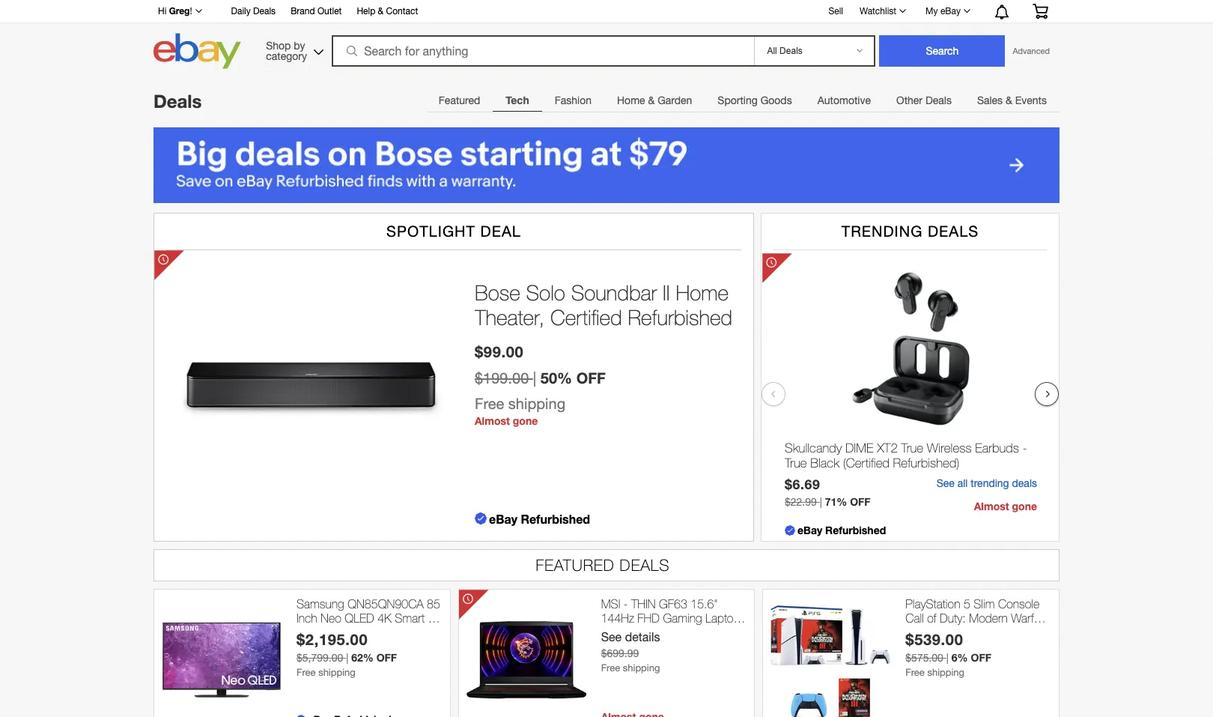 Task type: vqa. For each thing, say whether or not it's contained in the screenshot.
True to the bottom
yes



Task type: describe. For each thing, give the bounding box(es) containing it.
garden
[[658, 94, 693, 106]]

see details link
[[601, 630, 661, 644]]

help
[[357, 6, 376, 16]]

off inside $2,195.00 $5,799.00 | 62% off free shipping
[[377, 651, 397, 664]]

featured for featured deals
[[536, 556, 615, 574]]

12450h
[[663, 626, 704, 639]]

msi - thin gf63 15.6" 144hz fhd gaming laptop- intel core i5-12450h with 8gb m...
[[601, 597, 745, 654]]

refurbished inside bose solo soundbar ii home theater, certified refurbished
[[628, 305, 733, 330]]

deals for trending deals
[[928, 222, 980, 240]]

slim
[[974, 597, 995, 611]]

automotive link
[[805, 85, 884, 115]]

refurbished)
[[894, 456, 960, 471]]

daily deals link
[[231, 4, 276, 20]]

& for contact
[[378, 6, 384, 16]]

shipping inside see details $699.99 free shipping
[[623, 663, 660, 674]]

bose
[[475, 280, 521, 305]]

dime
[[846, 440, 874, 455]]

& for events
[[1006, 94, 1013, 106]]

none submit inside "shop by category" banner
[[880, 35, 1006, 67]]

sporting goods link
[[705, 85, 805, 115]]

bundle
[[916, 626, 951, 639]]

sell
[[829, 6, 844, 16]]

off inside '$539.00 $575.00 | 6% off free shipping'
[[972, 651, 992, 664]]

deals for featured deals
[[620, 556, 670, 574]]

intel
[[601, 626, 621, 639]]

m...
[[628, 640, 648, 654]]

shop by category button
[[259, 33, 327, 66]]

shop by category banner
[[150, 0, 1060, 73]]

$99.00
[[475, 342, 524, 360]]

0 horizontal spatial playstation
[[906, 597, 961, 611]]

qn85qn90cafxza
[[333, 626, 435, 639]]

see for details
[[601, 630, 622, 644]]

shipping inside '$539.00 $575.00 | 6% off free shipping'
[[928, 667, 965, 678]]

smart
[[395, 611, 425, 625]]

sporting goods
[[718, 94, 793, 106]]

samsung qn85qn90ca 85 inch neo qled 4k smart tv (2023) qn85qn90cafxza
[[297, 597, 441, 639]]

$539.00
[[906, 630, 964, 648]]

account navigation
[[150, 0, 1060, 23]]

1 vertical spatial gone
[[1013, 500, 1038, 512]]

home inside bose solo soundbar ii home theater, certified refurbished
[[676, 280, 729, 305]]

xt2
[[878, 440, 898, 455]]

deal
[[481, 222, 522, 240]]

$699.99
[[601, 648, 639, 660]]

earbuds
[[976, 440, 1020, 455]]

laptop-
[[706, 611, 745, 625]]

144hz
[[601, 611, 635, 625]]

samsung qn85qn90ca 85 inch neo qled 4k smart tv (2023) qn85qn90cafxza link
[[297, 597, 443, 639]]

contact
[[386, 6, 418, 16]]

advanced link
[[1006, 36, 1058, 66]]

71%
[[826, 495, 848, 508]]

shop by category
[[266, 39, 307, 62]]

fashion
[[555, 94, 592, 106]]

deals for daily deals
[[253, 6, 276, 16]]

details
[[625, 630, 661, 644]]

greg
[[169, 5, 190, 16]]

samsung
[[297, 597, 344, 611]]

other
[[897, 94, 923, 106]]

1 horizontal spatial ebay refurbished
[[798, 524, 887, 536]]

$2,195.00
[[297, 630, 368, 648]]

skullcandy dime xt2 true wireless earbuds - true black (certified refurbished)
[[785, 440, 1028, 471]]

sporting
[[718, 94, 758, 106]]

home & garden link
[[605, 85, 705, 115]]

free inside free shipping almost gone
[[475, 395, 505, 412]]

$199.00
[[475, 369, 529, 387]]

fashion link
[[542, 85, 605, 115]]

free inside '$539.00 $575.00 | 6% off free shipping'
[[906, 667, 925, 678]]

0 horizontal spatial ebay
[[489, 512, 518, 526]]

category
[[266, 50, 307, 62]]

$539.00 $575.00 | 6% off free shipping
[[906, 630, 992, 678]]

featured for featured
[[439, 94, 481, 106]]

by
[[294, 39, 305, 51]]

off right '71%'
[[851, 495, 871, 508]]

spotlight
[[387, 222, 476, 240]]

neo
[[321, 611, 342, 625]]

certified
[[551, 305, 623, 330]]

deals for other deals
[[926, 94, 952, 106]]

spotlight deal
[[387, 222, 522, 240]]

help & contact
[[357, 6, 418, 16]]

| inside $22.99 | 71% off
[[820, 496, 823, 508]]

tech link
[[493, 85, 542, 115]]

5
[[964, 597, 971, 611]]

4k
[[378, 611, 392, 625]]

modern
[[970, 611, 1008, 625]]

watchlist link
[[852, 2, 914, 20]]

big deals on bose starting at $79 save on ebay refurished finds with a warranty. image
[[154, 127, 1060, 203]]

fhd
[[638, 611, 660, 625]]

goods
[[761, 94, 793, 106]]

hi
[[158, 6, 167, 16]]

ebay inside account navigation
[[941, 6, 961, 16]]

tv
[[428, 611, 441, 625]]

free shipping almost gone
[[475, 395, 566, 427]]

+
[[954, 626, 961, 639]]

my ebay
[[926, 6, 961, 16]]

tech
[[506, 94, 530, 106]]



Task type: locate. For each thing, give the bounding box(es) containing it.
featured left tech link
[[439, 94, 481, 106]]

0 horizontal spatial true
[[785, 456, 807, 471]]

free down $699.99
[[601, 663, 621, 674]]

-
[[1023, 440, 1028, 455], [624, 597, 628, 611]]

free down the $199.00
[[475, 395, 505, 412]]

see all trending deals
[[937, 477, 1038, 489]]

gone down 'deals'
[[1013, 500, 1038, 512]]

& left garden
[[649, 94, 655, 106]]

gf63
[[659, 597, 688, 611]]

deals
[[1013, 477, 1038, 489]]

1 vertical spatial see
[[601, 630, 622, 644]]

gaming
[[663, 611, 703, 625]]

iii
[[906, 626, 912, 639]]

my
[[926, 6, 939, 16]]

sales
[[978, 94, 1003, 106]]

| left the 50%
[[533, 369, 537, 387]]

skullcandy dime xt2 true wireless earbuds - true black (certified refurbished) link
[[785, 440, 1038, 474]]

home left garden
[[617, 94, 646, 106]]

Search for anything text field
[[334, 37, 752, 65]]

refurbished down '71%'
[[826, 524, 887, 536]]

tech tab list
[[426, 85, 1060, 115]]

playstation 5 slim console call of duty: modern warfare iii bundle + playstation link
[[906, 597, 1052, 639]]

!
[[190, 6, 192, 16]]

call
[[906, 611, 925, 625]]

1 vertical spatial featured
[[536, 556, 615, 574]]

0 vertical spatial true
[[902, 440, 924, 455]]

- inside msi - thin gf63 15.6" 144hz fhd gaming laptop- intel core i5-12450h with 8gb m...
[[624, 597, 628, 611]]

bose solo soundbar ii home theater, certified refurbished link
[[475, 280, 739, 330]]

of
[[928, 611, 937, 625]]

brand outlet
[[291, 6, 342, 16]]

0 horizontal spatial gone
[[513, 414, 538, 427]]

qled
[[345, 611, 375, 625]]

0 vertical spatial -
[[1023, 440, 1028, 455]]

advanced
[[1013, 46, 1051, 55]]

trending deals
[[842, 222, 980, 240]]

shop
[[266, 39, 291, 51]]

1 vertical spatial playstation
[[964, 626, 1019, 639]]

shipping down $5,799.00
[[319, 667, 356, 678]]

& right help
[[378, 6, 384, 16]]

15.6"
[[691, 597, 718, 611]]

see
[[937, 477, 955, 489], [601, 630, 622, 644]]

trending
[[971, 477, 1010, 489]]

ebay refurbished
[[489, 512, 591, 526], [798, 524, 887, 536]]

$22.99
[[785, 496, 817, 508]]

shipping down m...
[[623, 663, 660, 674]]

0 horizontal spatial -
[[624, 597, 628, 611]]

trending
[[842, 222, 924, 240]]

1 horizontal spatial &
[[649, 94, 655, 106]]

watchlist
[[860, 6, 897, 16]]

outlet
[[318, 6, 342, 16]]

inch
[[297, 611, 317, 625]]

2 horizontal spatial ebay
[[941, 6, 961, 16]]

duty:
[[941, 611, 967, 625]]

featured up msi
[[536, 556, 615, 574]]

qn85qn90ca
[[348, 597, 424, 611]]

gone
[[513, 414, 538, 427], [1013, 500, 1038, 512]]

(certified
[[844, 456, 890, 471]]

off right the 6%
[[972, 651, 992, 664]]

$22.99 | 71% off
[[785, 495, 871, 508]]

| inside $199.00 | 50% off
[[533, 369, 537, 387]]

1 vertical spatial -
[[624, 597, 628, 611]]

1 vertical spatial almost
[[975, 500, 1010, 512]]

free down the $575.00
[[906, 667, 925, 678]]

62%
[[352, 651, 374, 664]]

& inside account navigation
[[378, 6, 384, 16]]

playstation down modern
[[964, 626, 1019, 639]]

wireless
[[928, 440, 972, 455]]

1 vertical spatial home
[[676, 280, 729, 305]]

0 vertical spatial almost
[[475, 414, 510, 427]]

home right ii
[[676, 280, 729, 305]]

off right the 50%
[[577, 369, 606, 387]]

home inside the home & garden 'link'
[[617, 94, 646, 106]]

& inside 'link'
[[649, 94, 655, 106]]

ii
[[663, 280, 670, 305]]

0 horizontal spatial ebay refurbished
[[489, 512, 591, 526]]

playstation up of
[[906, 597, 961, 611]]

almost gone
[[975, 500, 1038, 512]]

warfare
[[1012, 611, 1050, 625]]

0 vertical spatial playstation
[[906, 597, 961, 611]]

featured inside 'link'
[[439, 94, 481, 106]]

theater,
[[475, 305, 545, 330]]

see left all
[[937, 477, 955, 489]]

0 horizontal spatial &
[[378, 6, 384, 16]]

- right msi
[[624, 597, 628, 611]]

shipping down $199.00 | 50% off
[[509, 395, 566, 412]]

refurbished up featured deals
[[521, 512, 591, 526]]

see for all
[[937, 477, 955, 489]]

automotive
[[818, 94, 872, 106]]

daily
[[231, 6, 251, 16]]

sales & events link
[[965, 85, 1060, 115]]

0 vertical spatial see
[[937, 477, 955, 489]]

None submit
[[880, 35, 1006, 67]]

your shopping cart image
[[1033, 4, 1050, 19]]

| left 62%
[[346, 652, 349, 664]]

0 vertical spatial gone
[[513, 414, 538, 427]]

almost inside free shipping almost gone
[[475, 414, 510, 427]]

brand
[[291, 6, 315, 16]]

almost down the $199.00
[[475, 414, 510, 427]]

$5,799.00
[[297, 652, 343, 664]]

soundbar
[[572, 280, 657, 305]]

true up $6.69
[[785, 456, 807, 471]]

1 horizontal spatial home
[[676, 280, 729, 305]]

deals inside 'link'
[[253, 6, 276, 16]]

home & garden
[[617, 94, 693, 106]]

1 vertical spatial true
[[785, 456, 807, 471]]

help & contact link
[[357, 4, 418, 20]]

1 horizontal spatial playstation
[[964, 626, 1019, 639]]

gone inside free shipping almost gone
[[513, 414, 538, 427]]

$199.00 | 50% off
[[475, 369, 606, 387]]

1 horizontal spatial gone
[[1013, 500, 1038, 512]]

console
[[999, 597, 1040, 611]]

2 horizontal spatial refurbished
[[826, 524, 887, 536]]

1 horizontal spatial -
[[1023, 440, 1028, 455]]

85
[[427, 597, 441, 611]]

playstation 5 slim console call of duty: modern warfare iii bundle + playstation
[[906, 597, 1050, 639]]

free inside see details $699.99 free shipping
[[601, 663, 621, 674]]

other deals link
[[884, 85, 965, 115]]

1 horizontal spatial ebay
[[798, 524, 823, 536]]

free
[[475, 395, 505, 412], [601, 663, 621, 674], [297, 667, 316, 678], [906, 667, 925, 678]]

off right 62%
[[377, 651, 397, 664]]

| inside $2,195.00 $5,799.00 | 62% off free shipping
[[346, 652, 349, 664]]

1 horizontal spatial featured
[[536, 556, 615, 574]]

true up refurbished)
[[902, 440, 924, 455]]

50%
[[541, 369, 573, 387]]

(2023)
[[297, 626, 329, 639]]

solo
[[526, 280, 566, 305]]

0 horizontal spatial featured
[[439, 94, 481, 106]]

deals link
[[154, 91, 202, 112]]

featured deals
[[536, 556, 670, 574]]

| inside '$539.00 $575.00 | 6% off free shipping'
[[947, 652, 949, 664]]

0 vertical spatial home
[[617, 94, 646, 106]]

brand outlet link
[[291, 4, 342, 20]]

free inside $2,195.00 $5,799.00 | 62% off free shipping
[[297, 667, 316, 678]]

| left the 6%
[[947, 652, 949, 664]]

2 horizontal spatial &
[[1006, 94, 1013, 106]]

see inside see details $699.99 free shipping
[[601, 630, 622, 644]]

shipping
[[509, 395, 566, 412], [623, 663, 660, 674], [319, 667, 356, 678], [928, 667, 965, 678]]

& right sales
[[1006, 94, 1013, 106]]

- right earbuds
[[1023, 440, 1028, 455]]

0 horizontal spatial almost
[[475, 414, 510, 427]]

free down $5,799.00
[[297, 667, 316, 678]]

0 horizontal spatial see
[[601, 630, 622, 644]]

shipping inside free shipping almost gone
[[509, 395, 566, 412]]

shipping down the 6%
[[928, 667, 965, 678]]

$2,195.00 $5,799.00 | 62% off free shipping
[[297, 630, 397, 678]]

featured
[[439, 94, 481, 106], [536, 556, 615, 574]]

all
[[958, 477, 968, 489]]

1 horizontal spatial true
[[902, 440, 924, 455]]

gone down $199.00 | 50% off
[[513, 414, 538, 427]]

core
[[624, 626, 646, 639]]

| left '71%'
[[820, 496, 823, 508]]

1 horizontal spatial refurbished
[[628, 305, 733, 330]]

daily deals
[[231, 6, 276, 16]]

almost down trending
[[975, 500, 1010, 512]]

0 horizontal spatial refurbished
[[521, 512, 591, 526]]

refurbished down ii
[[628, 305, 733, 330]]

shipping inside $2,195.00 $5,799.00 | 62% off free shipping
[[319, 667, 356, 678]]

see all trending deals link
[[937, 477, 1038, 489]]

0 horizontal spatial home
[[617, 94, 646, 106]]

refurbished
[[628, 305, 733, 330], [521, 512, 591, 526], [826, 524, 887, 536]]

deals inside tech menu bar
[[926, 94, 952, 106]]

$575.00
[[906, 652, 944, 664]]

1 horizontal spatial see
[[937, 477, 955, 489]]

off
[[577, 369, 606, 387], [851, 495, 871, 508], [377, 651, 397, 664], [972, 651, 992, 664]]

true
[[902, 440, 924, 455], [785, 456, 807, 471]]

sales & events
[[978, 94, 1048, 106]]

0 vertical spatial featured
[[439, 94, 481, 106]]

events
[[1016, 94, 1048, 106]]

tech menu bar
[[426, 85, 1060, 115]]

1 horizontal spatial almost
[[975, 500, 1010, 512]]

& for garden
[[649, 94, 655, 106]]

see up $699.99
[[601, 630, 622, 644]]

black
[[811, 456, 840, 471]]

- inside 'skullcandy dime xt2 true wireless earbuds - true black (certified refurbished)'
[[1023, 440, 1028, 455]]



